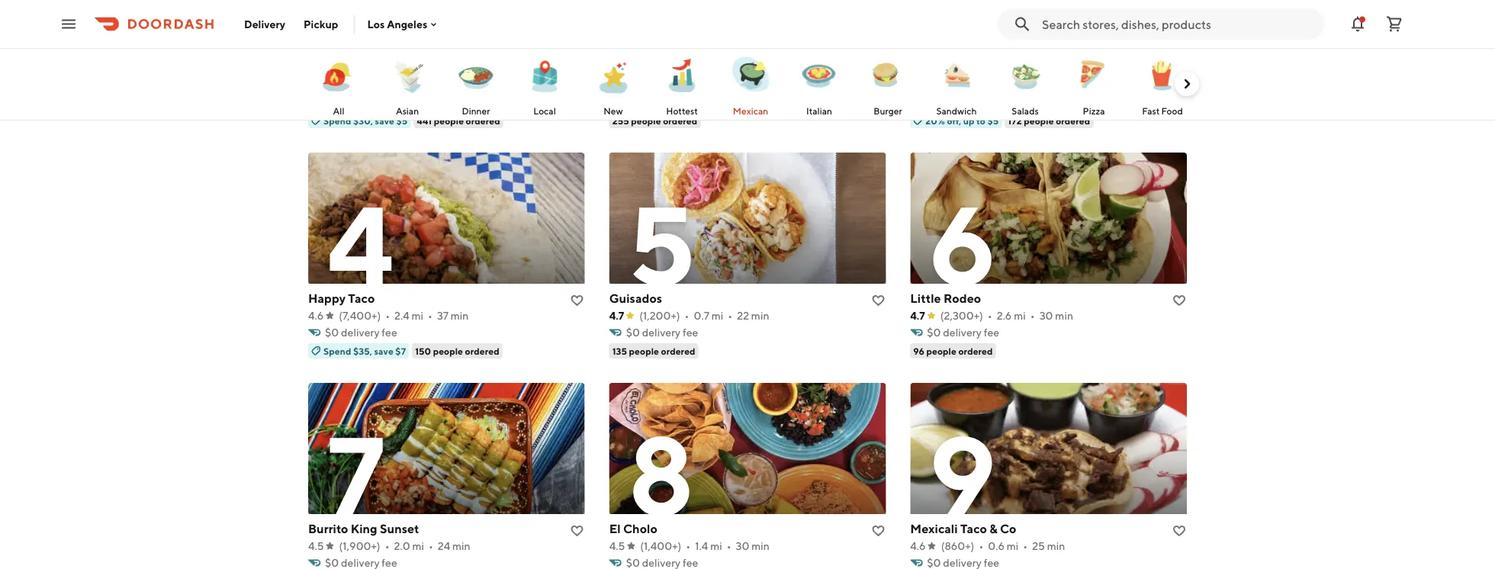 Task type: describe. For each thing, give the bounding box(es) containing it.
255
[[612, 115, 629, 126]]

• left 2.6
[[988, 309, 992, 322]]

happy
[[308, 291, 346, 306]]

150
[[415, 346, 431, 356]]

guisados
[[609, 291, 662, 306]]

150 people ordered
[[415, 346, 499, 356]]

little
[[910, 291, 941, 306]]

delivery for rodeo mexican grill
[[642, 96, 681, 108]]

mi right 1.2
[[1003, 79, 1015, 92]]

min for mexicali
[[1047, 540, 1065, 552]]

27
[[437, 79, 448, 92]]

$0 delivery fee for happy taco
[[325, 326, 397, 339]]

4.7 for little rodeo
[[910, 309, 925, 322]]

• left 0.7
[[685, 309, 689, 322]]

• 1.4 mi • 30 min
[[686, 540, 770, 552]]

$0 for guisados
[[626, 326, 640, 339]]

mi for el
[[710, 540, 722, 552]]

441 people ordered
[[417, 115, 500, 126]]

0 items, open order cart image
[[1385, 15, 1404, 33]]

angeles
[[387, 18, 427, 30]]

$0 delivery fee for guisados
[[626, 326, 698, 339]]

• 2.4 mi • 37 min
[[385, 309, 469, 322]]

2.0
[[394, 540, 410, 552]]

(7,400+)
[[339, 309, 381, 322]]

• left 2.4 at the bottom of page
[[385, 309, 390, 322]]

(5,900+)
[[639, 79, 683, 92]]

tacos mexico
[[910, 61, 987, 75]]

min right 22
[[751, 309, 769, 322]]

off,
[[947, 115, 961, 126]]

grill
[[700, 61, 724, 75]]

new
[[604, 105, 623, 116]]

fee for happy taco
[[382, 326, 397, 339]]

fee for guisados
[[683, 326, 698, 339]]

italian
[[806, 105, 832, 116]]

little rodeo
[[910, 291, 981, 306]]

2 $5 from the left
[[987, 115, 999, 126]]

• 1.8 mi • 33 min
[[688, 79, 770, 92]]

&
[[990, 521, 998, 536]]

delivery down (7,900+)
[[341, 96, 380, 108]]

$35,
[[353, 346, 372, 356]]

fee for little rodeo
[[984, 326, 999, 339]]

(1,200+)
[[639, 309, 680, 322]]

tacos for tacos mexico
[[910, 61, 943, 75]]

gavilan
[[357, 61, 400, 75]]

el cholo
[[609, 521, 658, 536]]

$0 up 20%
[[927, 96, 941, 108]]

los angeles
[[367, 18, 427, 30]]

$30,
[[353, 115, 373, 126]]

0.7
[[694, 309, 709, 322]]

0 horizontal spatial rodeo
[[609, 61, 647, 75]]

burrito
[[308, 521, 348, 536]]

30 for el cholo
[[736, 540, 749, 552]]

• left 20
[[1019, 79, 1024, 92]]

delivery
[[244, 18, 285, 30]]

135 people ordered
[[612, 346, 695, 356]]

mi for rodeo
[[712, 79, 724, 92]]

ordered for 135 people ordered
[[661, 346, 695, 356]]

4.6 for happy taco
[[308, 309, 324, 322]]

1.8
[[697, 79, 710, 92]]

dinner
[[462, 105, 490, 116]]

delivery button
[[235, 12, 294, 36]]

172
[[1008, 115, 1022, 126]]

save for tacos el gavilan
[[375, 115, 394, 126]]

pizza
[[1083, 105, 1105, 116]]

1.2
[[988, 79, 1001, 92]]

25
[[1032, 540, 1045, 552]]

(2,300+)
[[940, 309, 983, 322]]

135
[[612, 346, 627, 356]]

open menu image
[[60, 15, 78, 33]]

save for happy taco
[[374, 346, 393, 356]]

mexico
[[945, 61, 987, 75]]

$0 delivery fee for rodeo mexican grill
[[626, 96, 698, 108]]

delivery down (520+)
[[943, 96, 982, 108]]

ordered for 172 people ordered
[[1056, 115, 1090, 126]]

20% off, up to $5
[[926, 115, 999, 126]]

people for 441
[[434, 115, 464, 126]]

$0 up spend $30, save $5
[[325, 96, 339, 108]]

rodeo mexican grill
[[609, 61, 724, 75]]

taco for mexicali
[[960, 521, 987, 536]]

2.6
[[997, 309, 1012, 322]]

co
[[1000, 521, 1017, 536]]

33
[[738, 79, 750, 92]]

(7,900+)
[[339, 79, 381, 92]]

hottest
[[666, 105, 698, 116]]

• left 1.8
[[688, 79, 692, 92]]

• 0.6 mi • 25 min
[[979, 540, 1065, 552]]

people for 96
[[927, 346, 957, 356]]

1 vertical spatial el
[[609, 521, 621, 536]]

• 0.7 mi • 22 min
[[685, 309, 769, 322]]

spend $35, save $7
[[323, 346, 406, 356]]

$0 delivery fee for little rodeo
[[927, 326, 999, 339]]

mexicali taco & co
[[910, 521, 1017, 536]]

fee for rodeo mexican grill
[[683, 96, 698, 108]]

ordered for 96 people ordered
[[958, 346, 993, 356]]

37
[[437, 309, 449, 322]]

los
[[367, 18, 385, 30]]

2.4
[[394, 309, 409, 322]]

0 horizontal spatial mexican
[[649, 61, 697, 75]]

• left 37
[[428, 309, 433, 322]]

$0 for little rodeo
[[927, 326, 941, 339]]

salads
[[1012, 105, 1039, 116]]

sandwich
[[936, 105, 977, 116]]

441
[[417, 115, 432, 126]]



Task type: locate. For each thing, give the bounding box(es) containing it.
happy taco
[[308, 291, 375, 306]]

4.5 down the el cholo
[[609, 540, 625, 552]]

$5 left 441
[[396, 115, 408, 126]]

mi right 1.8
[[712, 79, 724, 92]]

delivery down (7,400+)
[[341, 326, 380, 339]]

min
[[450, 79, 468, 92], [752, 79, 770, 92], [1044, 79, 1062, 92], [451, 309, 469, 322], [751, 309, 769, 322], [1055, 309, 1073, 322], [452, 540, 470, 552], [752, 540, 770, 552], [1047, 540, 1065, 552]]

• right 1.4
[[727, 540, 731, 552]]

$0 delivery fee down (520+)
[[927, 96, 999, 108]]

20
[[1028, 79, 1042, 92]]

ordered
[[466, 115, 500, 126], [663, 115, 697, 126], [1056, 115, 1090, 126], [465, 346, 499, 356], [661, 346, 695, 356], [958, 346, 993, 356]]

mi for burrito
[[412, 540, 424, 552]]

1 tacos from the left
[[308, 61, 340, 75]]

4.6 for tacos el gavilan
[[308, 79, 324, 92]]

• right 2.6
[[1030, 309, 1035, 322]]

delivery down (1,200+)
[[642, 326, 681, 339]]

los angeles button
[[367, 18, 440, 30]]

1 vertical spatial 30
[[736, 540, 749, 552]]

4.5
[[308, 540, 324, 552], [609, 540, 625, 552]]

0 vertical spatial mexican
[[649, 61, 697, 75]]

1 horizontal spatial 30
[[1040, 309, 1053, 322]]

spend left $30,
[[323, 115, 351, 126]]

all
[[333, 105, 344, 116]]

4.7 down guisados
[[609, 309, 624, 322]]

0 vertical spatial spend
[[323, 115, 351, 126]]

ordered right "salads" at the top right of the page
[[1056, 115, 1090, 126]]

1 vertical spatial save
[[374, 346, 393, 356]]

4.5 for burrito
[[308, 540, 324, 552]]

min right 33
[[752, 79, 770, 92]]

0 vertical spatial 30
[[1040, 309, 1053, 322]]

4.5 down the burrito
[[308, 540, 324, 552]]

min for el
[[752, 540, 770, 552]]

$0 delivery fee down (7,400+)
[[325, 326, 397, 339]]

• left 22
[[728, 309, 733, 322]]

ordered for 441 people ordered
[[466, 115, 500, 126]]

fee
[[382, 96, 397, 108], [683, 96, 698, 108], [984, 96, 999, 108], [382, 326, 397, 339], [683, 326, 698, 339], [984, 326, 999, 339]]

spend for happy
[[323, 346, 351, 356]]

1 vertical spatial rodeo
[[944, 291, 981, 306]]

min for little
[[1055, 309, 1073, 322]]

ordered down "27 min"
[[466, 115, 500, 126]]

1 horizontal spatial tacos
[[910, 61, 943, 75]]

people for 135
[[629, 346, 659, 356]]

$0 for rodeo mexican grill
[[626, 96, 640, 108]]

27 min
[[437, 79, 468, 92]]

pickup button
[[294, 12, 347, 36]]

tacos up (7,900+)
[[308, 61, 340, 75]]

ordered down (5,900+)
[[663, 115, 697, 126]]

mi for happy
[[412, 309, 423, 322]]

mi for mexicali
[[1007, 540, 1019, 552]]

taco up (7,400+)
[[348, 291, 375, 306]]

2 spend from the top
[[323, 346, 351, 356]]

4.7 for rodeo mexican grill
[[609, 79, 624, 92]]

people right 172
[[1024, 115, 1054, 126]]

save left $7
[[374, 346, 393, 356]]

$5 right to
[[987, 115, 999, 126]]

ordered for 255 people ordered
[[663, 115, 697, 126]]

ordered down (1,200+)
[[661, 346, 695, 356]]

0 vertical spatial el
[[343, 61, 354, 75]]

min right '25'
[[1047, 540, 1065, 552]]

•
[[688, 79, 692, 92], [728, 79, 733, 92], [1019, 79, 1024, 92], [385, 309, 390, 322], [428, 309, 433, 322], [685, 309, 689, 322], [728, 309, 733, 322], [988, 309, 992, 322], [1030, 309, 1035, 322], [385, 540, 389, 552], [429, 540, 433, 552], [686, 540, 691, 552], [727, 540, 731, 552], [979, 540, 984, 552], [1023, 540, 1028, 552]]

4.6 down mexicali
[[910, 540, 926, 552]]

min right 1.4
[[752, 540, 770, 552]]

(860+)
[[941, 540, 974, 552]]

pickup
[[304, 18, 338, 30]]

up
[[963, 115, 975, 126]]

mi right 2.2
[[411, 79, 423, 92]]

delivery for guisados
[[642, 326, 681, 339]]

$0 right new
[[626, 96, 640, 108]]

asian
[[396, 105, 419, 116]]

1.2 mi • 20 min
[[988, 79, 1062, 92]]

0 horizontal spatial $5
[[396, 115, 408, 126]]

$0 up the 135
[[626, 326, 640, 339]]

• left 2.0
[[385, 540, 389, 552]]

1 horizontal spatial 4.5
[[609, 540, 625, 552]]

0 vertical spatial 4.6
[[308, 79, 324, 92]]

4.6 down happy
[[308, 309, 324, 322]]

$5
[[396, 115, 408, 126], [987, 115, 999, 126]]

4.6 for mexicali taco & co
[[910, 540, 926, 552]]

$0 up 96 people ordered
[[927, 326, 941, 339]]

30 for little rodeo
[[1040, 309, 1053, 322]]

20%
[[926, 115, 945, 126]]

• left 0.6
[[979, 540, 984, 552]]

24
[[438, 540, 450, 552]]

min for burrito
[[452, 540, 470, 552]]

1 horizontal spatial taco
[[960, 521, 987, 536]]

min right 37
[[451, 309, 469, 322]]

people right 255
[[631, 115, 661, 126]]

delivery for little rodeo
[[943, 326, 982, 339]]

sunset
[[380, 521, 419, 536]]

1 vertical spatial 4.6
[[308, 309, 324, 322]]

mi right 2.6
[[1014, 309, 1026, 322]]

mi right 2.4 at the bottom of page
[[412, 309, 423, 322]]

save right $30,
[[375, 115, 394, 126]]

min right 27
[[450, 79, 468, 92]]

mi right 0.6
[[1007, 540, 1019, 552]]

min right 2.6
[[1055, 309, 1073, 322]]

fee down 2.2
[[382, 96, 397, 108]]

$0 delivery fee down (2,300+)
[[927, 326, 999, 339]]

30 right 2.6
[[1040, 309, 1053, 322]]

people for 150
[[433, 346, 463, 356]]

$0 delivery fee down (1,200+)
[[626, 326, 698, 339]]

food
[[1162, 105, 1183, 116]]

4.7
[[609, 79, 624, 92], [609, 309, 624, 322], [910, 309, 925, 322]]

0 horizontal spatial 4.5
[[308, 540, 324, 552]]

rodeo
[[609, 61, 647, 75], [944, 291, 981, 306]]

• left 33
[[728, 79, 733, 92]]

96 people ordered
[[913, 346, 993, 356]]

0 vertical spatial taco
[[348, 291, 375, 306]]

(1,900+)
[[339, 540, 380, 552]]

taco for happy
[[348, 291, 375, 306]]

to
[[976, 115, 986, 126]]

mi right 0.7
[[712, 309, 723, 322]]

el
[[343, 61, 354, 75], [609, 521, 621, 536]]

min for happy
[[451, 309, 469, 322]]

cholo
[[623, 521, 658, 536]]

1.4
[[695, 540, 708, 552]]

0 vertical spatial save
[[375, 115, 394, 126]]

4.5 for el
[[609, 540, 625, 552]]

• 2.0 mi • 24 min
[[385, 540, 470, 552]]

fee down 1.8
[[683, 96, 698, 108]]

fee down 2.6
[[984, 326, 999, 339]]

0 horizontal spatial el
[[343, 61, 354, 75]]

2.2
[[394, 79, 409, 92]]

0 horizontal spatial tacos
[[308, 61, 340, 75]]

1 horizontal spatial rodeo
[[944, 291, 981, 306]]

delivery down (5,900+)
[[642, 96, 681, 108]]

tacos
[[308, 61, 340, 75], [910, 61, 943, 75]]

30 right 1.4
[[736, 540, 749, 552]]

2 vertical spatial 4.6
[[910, 540, 926, 552]]

ordered down (2,300+)
[[958, 346, 993, 356]]

people right 441
[[434, 115, 464, 126]]

spend left $35,
[[323, 346, 351, 356]]

delivery
[[341, 96, 380, 108], [642, 96, 681, 108], [943, 96, 982, 108], [341, 326, 380, 339], [642, 326, 681, 339], [943, 326, 982, 339]]

$0 delivery fee
[[325, 96, 397, 108], [626, 96, 698, 108], [927, 96, 999, 108], [325, 326, 397, 339], [626, 326, 698, 339], [927, 326, 999, 339]]

4.7 down the little
[[910, 309, 925, 322]]

1 4.5 from the left
[[308, 540, 324, 552]]

king
[[351, 521, 377, 536]]

tacos el gavilan
[[308, 61, 400, 75]]

Store search: begin typing to search for stores available on DoorDash text field
[[1042, 16, 1315, 32]]

rodeo up (2,300+)
[[944, 291, 981, 306]]

fee down 2.4 at the bottom of page
[[382, 326, 397, 339]]

people right 150
[[433, 346, 463, 356]]

255 people ordered
[[612, 115, 697, 126]]

mi for little
[[1014, 309, 1026, 322]]

$0 for happy taco
[[325, 326, 339, 339]]

4.7 up new
[[609, 79, 624, 92]]

4.6
[[308, 79, 324, 92], [308, 309, 324, 322], [910, 540, 926, 552]]

96
[[913, 346, 925, 356]]

el up (7,900+)
[[343, 61, 354, 75]]

mi right 2.0
[[412, 540, 424, 552]]

$7
[[395, 346, 406, 356]]

1 vertical spatial mexican
[[733, 105, 768, 116]]

22
[[737, 309, 749, 322]]

2 tacos from the left
[[910, 61, 943, 75]]

fast
[[1142, 105, 1160, 116]]

0.6
[[988, 540, 1005, 552]]

1 horizontal spatial mexican
[[733, 105, 768, 116]]

mexican down 33
[[733, 105, 768, 116]]

1 horizontal spatial $5
[[987, 115, 999, 126]]

1 vertical spatial taco
[[960, 521, 987, 536]]

delivery for happy taco
[[341, 326, 380, 339]]

1 $5 from the left
[[396, 115, 408, 126]]

tacos for tacos el gavilan
[[308, 61, 340, 75]]

mexicali
[[910, 521, 958, 536]]

2.2 mi
[[394, 79, 423, 92]]

ordered right 150
[[465, 346, 499, 356]]

1 horizontal spatial el
[[609, 521, 621, 536]]

$0 down happy
[[325, 326, 339, 339]]

burger
[[874, 105, 902, 116]]

$0 delivery fee down (7,900+)
[[325, 96, 397, 108]]

people right 96
[[927, 346, 957, 356]]

people right the 135
[[629, 346, 659, 356]]

min for rodeo
[[752, 79, 770, 92]]

rodeo up (5,900+)
[[609, 61, 647, 75]]

0 vertical spatial rodeo
[[609, 61, 647, 75]]

next button of carousel image
[[1179, 76, 1195, 92]]

0 horizontal spatial taco
[[348, 291, 375, 306]]

people for 172
[[1024, 115, 1054, 126]]

(1,400+)
[[640, 540, 681, 552]]

burrito king sunset
[[308, 521, 419, 536]]

$0
[[325, 96, 339, 108], [626, 96, 640, 108], [927, 96, 941, 108], [325, 326, 339, 339], [626, 326, 640, 339], [927, 326, 941, 339]]

• left '25'
[[1023, 540, 1028, 552]]

4.6 down tacos el gavilan
[[308, 79, 324, 92]]

(520+)
[[941, 79, 974, 92]]

fee down 0.7
[[683, 326, 698, 339]]

1 vertical spatial spend
[[323, 346, 351, 356]]

1 spend from the top
[[323, 115, 351, 126]]

taco left &
[[960, 521, 987, 536]]

tacos up (520+)
[[910, 61, 943, 75]]

• left 24
[[429, 540, 433, 552]]

spend for tacos
[[323, 115, 351, 126]]

30
[[1040, 309, 1053, 322], [736, 540, 749, 552]]

mi right 1.4
[[710, 540, 722, 552]]

people for 255
[[631, 115, 661, 126]]

fee down 1.2
[[984, 96, 999, 108]]

4.7 for guisados
[[609, 309, 624, 322]]

el left cholo
[[609, 521, 621, 536]]

delivery down (2,300+)
[[943, 326, 982, 339]]

notification bell image
[[1349, 15, 1367, 33]]

ordered for 150 people ordered
[[465, 346, 499, 356]]

mi
[[411, 79, 423, 92], [712, 79, 724, 92], [1003, 79, 1015, 92], [412, 309, 423, 322], [712, 309, 723, 322], [1014, 309, 1026, 322], [412, 540, 424, 552], [710, 540, 722, 552], [1007, 540, 1019, 552]]

• 2.6 mi • 30 min
[[988, 309, 1073, 322]]

fast food
[[1142, 105, 1183, 116]]

mexican up (5,900+)
[[649, 61, 697, 75]]

min right 24
[[452, 540, 470, 552]]

spend $30, save $5
[[323, 115, 408, 126]]

172 people ordered
[[1008, 115, 1090, 126]]

local
[[533, 105, 556, 116]]

• left 1.4
[[686, 540, 691, 552]]

min right 20
[[1044, 79, 1062, 92]]

2 4.5 from the left
[[609, 540, 625, 552]]

$0 delivery fee down (5,900+)
[[626, 96, 698, 108]]

0 horizontal spatial 30
[[736, 540, 749, 552]]



Task type: vqa. For each thing, say whether or not it's contained in the screenshot.


